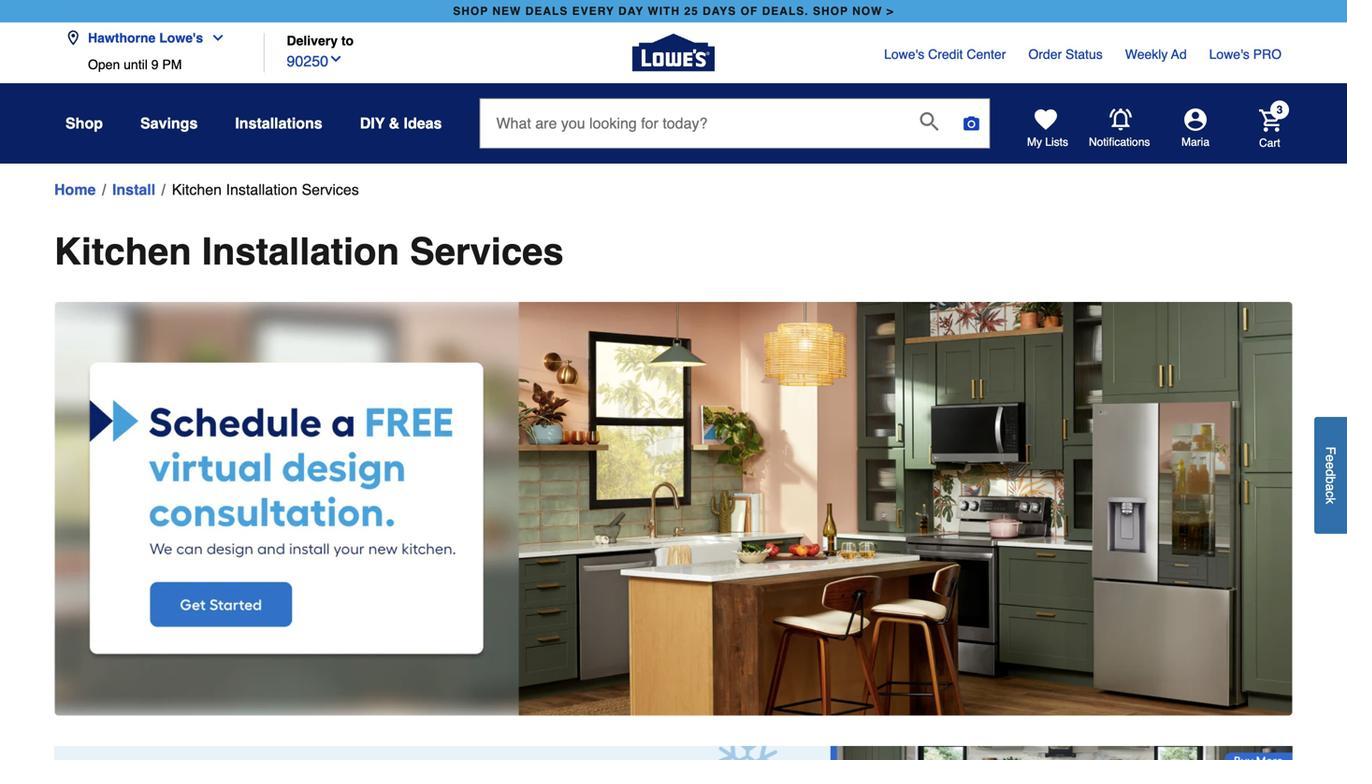 Task type: vqa. For each thing, say whether or not it's contained in the screenshot.
chevron right image related to Doors & Windows
no



Task type: describe. For each thing, give the bounding box(es) containing it.
lowe's home improvement lists image
[[1035, 109, 1057, 131]]

f e e d b a c k
[[1323, 447, 1338, 504]]

lowe's home improvement notification center image
[[1110, 109, 1132, 131]]

lowe's for lowe's credit center
[[884, 47, 925, 62]]

1 e from the top
[[1323, 455, 1338, 462]]

to
[[341, 33, 354, 48]]

hawthorne lowe's button
[[65, 19, 233, 57]]

25
[[684, 5, 699, 18]]

f e e d b a c k button
[[1314, 417, 1347, 534]]

diy & ideas button
[[360, 107, 442, 140]]

days
[[703, 5, 737, 18]]

d
[[1323, 469, 1338, 477]]

savings button
[[140, 107, 198, 140]]

installations
[[235, 115, 322, 132]]

shop
[[65, 115, 103, 132]]

3
[[1277, 103, 1283, 116]]

of
[[741, 5, 758, 18]]

90250
[[287, 52, 328, 70]]

deals.
[[762, 5, 809, 18]]

Search Query text field
[[480, 99, 905, 148]]

chevron down image
[[328, 51, 343, 66]]

schedule a free virtual design consultation. we can design and install your new kitchen. image
[[54, 302, 1293, 717]]

ad
[[1171, 47, 1187, 62]]

shop new deals every day with 25 days of deals. shop now > link
[[449, 0, 898, 22]]

lowe's inside hawthorne lowe's button
[[159, 30, 203, 45]]

status
[[1066, 47, 1103, 62]]

lowe's credit center
[[884, 47, 1006, 62]]

pm
[[162, 57, 182, 72]]

lowe's pro
[[1209, 47, 1282, 62]]

cart
[[1259, 136, 1280, 149]]

kitchen inside kitchen installation services link
[[172, 181, 222, 198]]

shop new deals every day with 25 days of deals. shop now >
[[453, 5, 894, 18]]

delivery
[[287, 33, 338, 48]]

notifications
[[1089, 136, 1150, 149]]

>
[[887, 5, 894, 18]]

deals
[[525, 5, 568, 18]]

1 vertical spatial kitchen
[[54, 230, 191, 273]]

weekly ad link
[[1125, 45, 1187, 64]]

k
[[1323, 498, 1338, 504]]

savings
[[140, 115, 198, 132]]

2 e from the top
[[1323, 462, 1338, 469]]



Task type: locate. For each thing, give the bounding box(es) containing it.
kitchen down the install link
[[54, 230, 191, 273]]

ideas
[[404, 115, 442, 132]]

lowe's home improvement logo image
[[632, 12, 715, 94]]

0 horizontal spatial shop
[[453, 5, 488, 18]]

maria
[[1182, 136, 1210, 149]]

e
[[1323, 455, 1338, 462], [1323, 462, 1338, 469]]

shop left the new
[[453, 5, 488, 18]]

advertisement region
[[54, 747, 1293, 761]]

location image
[[65, 30, 80, 45]]

0 vertical spatial installation
[[226, 181, 297, 198]]

c
[[1323, 491, 1338, 498]]

installation
[[226, 181, 297, 198], [202, 230, 399, 273]]

shop
[[453, 5, 488, 18], [813, 5, 848, 18]]

install
[[112, 181, 155, 198]]

e up b
[[1323, 462, 1338, 469]]

lowe's up 'pm'
[[159, 30, 203, 45]]

camera image
[[962, 114, 981, 133]]

1 shop from the left
[[453, 5, 488, 18]]

hawthorne
[[88, 30, 156, 45]]

hawthorne lowe's
[[88, 30, 203, 45]]

order status link
[[1028, 45, 1103, 64]]

installations button
[[235, 107, 322, 140]]

installation down kitchen installation services link
[[202, 230, 399, 273]]

chevron down image
[[203, 30, 226, 45]]

home link
[[54, 179, 96, 201]]

1 horizontal spatial lowe's
[[884, 47, 925, 62]]

install link
[[112, 179, 155, 201]]

diy
[[360, 115, 385, 132]]

0 horizontal spatial services
[[302, 181, 359, 198]]

diy & ideas
[[360, 115, 442, 132]]

order status
[[1028, 47, 1103, 62]]

open until 9 pm
[[88, 57, 182, 72]]

my lists
[[1027, 136, 1068, 149]]

0 vertical spatial kitchen installation services
[[172, 181, 359, 198]]

None search field
[[479, 98, 990, 166]]

weekly ad
[[1125, 47, 1187, 62]]

kitchen
[[172, 181, 222, 198], [54, 230, 191, 273]]

90250 button
[[287, 48, 343, 73]]

kitchen right the install
[[172, 181, 222, 198]]

shop button
[[65, 107, 103, 140]]

until
[[124, 57, 148, 72]]

kitchen installation services
[[172, 181, 359, 198], [54, 230, 564, 273]]

lowe's
[[159, 30, 203, 45], [884, 47, 925, 62], [1209, 47, 1250, 62]]

search image
[[920, 112, 939, 131]]

center
[[967, 47, 1006, 62]]

kitchen installation services link
[[172, 179, 359, 201]]

delivery to
[[287, 33, 354, 48]]

home
[[54, 181, 96, 198]]

1 horizontal spatial shop
[[813, 5, 848, 18]]

0 vertical spatial kitchen
[[172, 181, 222, 198]]

kitchen installation services down the installations button
[[172, 181, 359, 198]]

maria button
[[1151, 109, 1241, 150]]

pro
[[1253, 47, 1282, 62]]

every
[[572, 5, 614, 18]]

kitchen installation services down kitchen installation services link
[[54, 230, 564, 273]]

order
[[1028, 47, 1062, 62]]

1 vertical spatial kitchen installation services
[[54, 230, 564, 273]]

&
[[389, 115, 400, 132]]

a
[[1323, 484, 1338, 491]]

lowe's credit center link
[[884, 45, 1006, 64]]

2 shop from the left
[[813, 5, 848, 18]]

2 horizontal spatial lowe's
[[1209, 47, 1250, 62]]

lowe's home improvement cart image
[[1259, 109, 1282, 132]]

my lists link
[[1027, 109, 1068, 150]]

1 vertical spatial services
[[410, 230, 564, 273]]

lowe's left pro
[[1209, 47, 1250, 62]]

open
[[88, 57, 120, 72]]

e up d
[[1323, 455, 1338, 462]]

installation inside kitchen installation services link
[[226, 181, 297, 198]]

lowe's inside lowe's credit center link
[[884, 47, 925, 62]]

lowe's for lowe's pro
[[1209, 47, 1250, 62]]

f
[[1323, 447, 1338, 455]]

0 vertical spatial services
[[302, 181, 359, 198]]

1 vertical spatial installation
[[202, 230, 399, 273]]

credit
[[928, 47, 963, 62]]

day
[[618, 5, 644, 18]]

weekly
[[1125, 47, 1168, 62]]

1 horizontal spatial services
[[410, 230, 564, 273]]

new
[[492, 5, 521, 18]]

b
[[1323, 477, 1338, 484]]

lowe's pro link
[[1209, 45, 1282, 64]]

0 horizontal spatial lowe's
[[159, 30, 203, 45]]

services
[[302, 181, 359, 198], [410, 230, 564, 273]]

lowe's left credit
[[884, 47, 925, 62]]

installation down the installations button
[[226, 181, 297, 198]]

my
[[1027, 136, 1042, 149]]

9
[[151, 57, 159, 72]]

now
[[852, 5, 883, 18]]

lists
[[1045, 136, 1068, 149]]

with
[[648, 5, 680, 18]]

shop left now
[[813, 5, 848, 18]]



